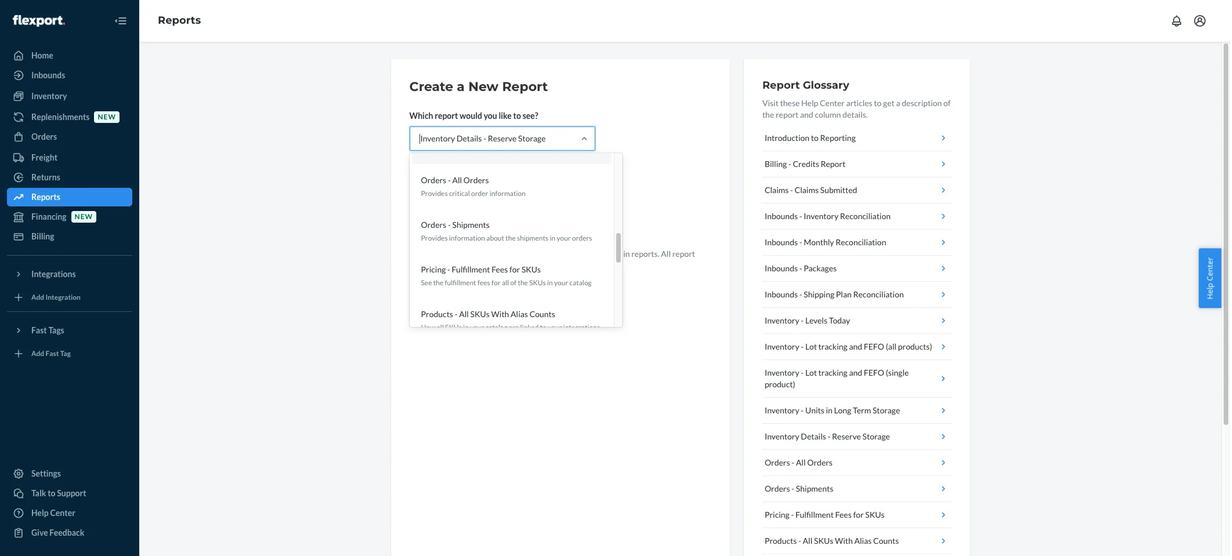 Task type: vqa. For each thing, say whether or not it's contained in the screenshot.
Next "button"
no



Task type: describe. For each thing, give the bounding box(es) containing it.
add fast tag
[[31, 350, 71, 358]]

provides inside orders - shipments provides information about the shipments in your orders
[[421, 234, 448, 242]]

pricing - fulfillment fees for skus button
[[762, 502, 951, 529]]

pricing for pricing - fulfillment fees for skus see the fulfillment fees for all of the skus in your catalog
[[421, 264, 446, 274]]

orders - shipments
[[765, 484, 833, 494]]

to left reporting
[[811, 133, 819, 143]]

counts for products - all skus with alias counts how all skus in your catalog are linked to your integrations
[[530, 309, 555, 319]]

introduction to reporting
[[765, 133, 856, 143]]

fulfillment for pricing - fulfillment fees for skus
[[795, 510, 834, 520]]

to inside visit these help center articles to get a description of the report and column details.
[[874, 98, 882, 108]]

(single
[[886, 368, 909, 378]]

- for products - all skus with alias counts how all skus in your catalog are linked to your integrations
[[455, 309, 458, 319]]

skus down shipments
[[522, 264, 541, 274]]

create for create report
[[419, 222, 444, 232]]

inventory inside 'button'
[[765, 316, 799, 326]]

reserve inside "inventory details - reserve storage" button
[[832, 432, 861, 442]]

give
[[31, 528, 48, 538]]

with for products - all skus with alias counts how all skus in your catalog are linked to your integrations
[[491, 309, 509, 319]]

it may take up to 2 hours for new information to be reflected in reports. all report time fields are in universal time (utc).
[[409, 249, 695, 270]]

shipments
[[517, 234, 548, 242]]

inventory - lot tracking and fefo (all products)
[[765, 342, 932, 352]]

inventory - lot tracking and fefo (all products) button
[[762, 334, 951, 360]]

description
[[902, 98, 942, 108]]

orders
[[572, 234, 592, 242]]

billing for billing
[[31, 232, 54, 241]]

report inside visit these help center articles to get a description of the report and column details.
[[776, 110, 799, 120]]

1 vertical spatial help center
[[31, 508, 75, 518]]

orders - all orders button
[[762, 450, 951, 476]]

2 vertical spatial center
[[50, 508, 75, 518]]

inventory details - reserve storage button
[[762, 424, 951, 450]]

fulfillment for pricing - fulfillment fees for skus see the fulfillment fees for all of the skus in your catalog
[[452, 264, 490, 274]]

support
[[57, 489, 86, 498]]

orders for orders - all orders provides critical order information
[[421, 175, 446, 185]]

report for billing - credits report
[[821, 159, 846, 169]]

settings
[[31, 469, 61, 479]]

for inside the pricing - fulfillment fees for skus button
[[853, 510, 864, 520]]

new
[[468, 79, 499, 95]]

feedback
[[50, 528, 84, 538]]

open notifications image
[[1170, 14, 1184, 28]]

2
[[469, 249, 474, 259]]

inventory inside inventory - lot tracking and fefo (single product)
[[765, 368, 799, 378]]

in left reports.
[[623, 249, 630, 259]]

tracking for (single
[[818, 368, 848, 378]]

universal
[[469, 261, 503, 270]]

inbounds for inbounds - packages
[[765, 263, 798, 273]]

each
[[502, 134, 516, 143]]

create report button
[[409, 216, 480, 239]]

center inside button
[[1205, 257, 1215, 281]]

critical
[[449, 189, 470, 198]]

shipments for orders - shipments provides information about the shipments in your orders
[[452, 220, 490, 230]]

in inside orders - shipments provides information about the shipments in your orders
[[550, 234, 555, 242]]

inventory - units in long term storage
[[765, 406, 900, 415]]

order
[[471, 189, 488, 198]]

orders link
[[7, 128, 132, 146]]

shipments for orders - shipments
[[796, 484, 833, 494]]

linked
[[520, 323, 539, 332]]

fast tags button
[[7, 321, 132, 340]]

inventory up replenishments
[[31, 91, 67, 101]]

tags
[[48, 326, 64, 335]]

inventory inside inventory levels by sku at each reserve storage center for a given date
[[421, 134, 451, 143]]

integrations
[[563, 323, 600, 332]]

with for products - all skus with alias counts
[[835, 536, 853, 546]]

0 vertical spatial reports
[[158, 14, 201, 27]]

reconciliation for inbounds - inventory reconciliation
[[840, 211, 891, 221]]

in inside products - all skus with alias counts how all skus in your catalog are linked to your integrations
[[463, 323, 469, 332]]

inventory up date
[[420, 133, 455, 143]]

to right like
[[513, 111, 521, 121]]

0 vertical spatial storage
[[518, 133, 546, 143]]

integration
[[46, 293, 81, 302]]

in up fulfillment
[[461, 261, 467, 270]]

packages
[[804, 263, 837, 273]]

for right fees
[[491, 278, 500, 287]]

add integration link
[[7, 288, 132, 307]]

add for add fast tag
[[31, 350, 44, 358]]

inbounds - packages
[[765, 263, 837, 273]]

inventory up orders - all orders
[[765, 432, 799, 442]]

orders for orders - all orders
[[765, 458, 790, 468]]

products)
[[898, 342, 932, 352]]

integrations
[[31, 269, 76, 279]]

skus down (utc).
[[529, 278, 546, 287]]

inbounds - shipping plan reconciliation button
[[762, 282, 951, 308]]

report glossary
[[762, 79, 849, 92]]

plan
[[836, 290, 852, 299]]

your inside orders - shipments provides information about the shipments in your orders
[[557, 234, 571, 242]]

fulfillment
[[445, 278, 476, 287]]

reserve
[[517, 134, 540, 143]]

term
[[853, 406, 871, 415]]

your right linked
[[548, 323, 562, 332]]

skus down fees
[[470, 309, 490, 319]]

to left '2' on the top of the page
[[460, 249, 468, 259]]

help inside button
[[1205, 283, 1215, 299]]

alias for products - all skus with alias counts
[[854, 536, 872, 546]]

your down fees
[[470, 323, 484, 332]]

freight link
[[7, 149, 132, 167]]

1 claims from the left
[[765, 185, 789, 195]]

orders - all orders provides critical order information
[[421, 175, 526, 198]]

your inside pricing - fulfillment fees for skus see the fulfillment fees for all of the skus in your catalog
[[554, 278, 568, 287]]

inventory up monthly
[[804, 211, 838, 221]]

1 vertical spatial fast
[[46, 350, 59, 358]]

replenishments
[[31, 112, 90, 122]]

new for financing
[[75, 213, 93, 221]]

add integration
[[31, 293, 81, 302]]

see
[[421, 278, 432, 287]]

freight
[[31, 153, 57, 162]]

by
[[471, 134, 478, 143]]

tag
[[60, 350, 71, 358]]

fees for pricing - fulfillment fees for skus
[[835, 510, 852, 520]]

inbounds link
[[7, 66, 132, 85]]

2 vertical spatial reconciliation
[[853, 290, 904, 299]]

hours
[[476, 249, 496, 259]]

- for orders - shipments
[[792, 484, 794, 494]]

which report would you like to see?
[[409, 111, 538, 121]]

levels
[[452, 134, 469, 143]]

shipping
[[804, 290, 834, 299]]

for left (utc).
[[509, 264, 520, 274]]

see?
[[523, 111, 538, 121]]

all inside products - all skus with alias counts how all skus in your catalog are linked to your integrations
[[437, 323, 444, 332]]

inbounds for inbounds - inventory reconciliation
[[765, 211, 798, 221]]

returns link
[[7, 168, 132, 187]]

inbounds - packages button
[[762, 256, 951, 282]]

inventory levels by sku at each reserve storage center for a given date
[[421, 134, 601, 153]]

give feedback
[[31, 528, 84, 538]]

inventory down product)
[[765, 406, 799, 415]]

submitted
[[820, 185, 857, 195]]

storage
[[542, 134, 565, 143]]

(utc).
[[524, 261, 546, 270]]

- for inventory - lot tracking and fefo (single product)
[[801, 368, 804, 378]]

inventory - lot tracking and fefo (single product) button
[[762, 360, 951, 398]]

new for replenishments
[[98, 113, 116, 122]]

skus down the orders - shipments button
[[865, 510, 885, 520]]

would
[[460, 111, 482, 121]]

a inside visit these help center articles to get a description of the report and column details.
[[896, 98, 900, 108]]

products for products - all skus with alias counts
[[765, 536, 797, 546]]

0 vertical spatial a
[[457, 79, 465, 95]]

the right see
[[433, 278, 443, 287]]

fefo for (single
[[864, 368, 884, 378]]

2 claims from the left
[[795, 185, 819, 195]]

inventory link
[[7, 87, 132, 106]]

today
[[829, 316, 850, 326]]

inbounds - shipping plan reconciliation
[[765, 290, 904, 299]]

- for inbounds - shipping plan reconciliation
[[799, 290, 802, 299]]

all inside it may take up to 2 hours for new information to be reflected in reports. all report time fields are in universal time (utc).
[[661, 249, 671, 259]]

product)
[[765, 379, 795, 389]]

financing
[[31, 212, 66, 222]]

are inside it may take up to 2 hours for new information to be reflected in reports. all report time fields are in universal time (utc).
[[448, 261, 459, 270]]

for inside it may take up to 2 hours for new information to be reflected in reports. all report time fields are in universal time (utc).
[[498, 249, 508, 259]]

0 horizontal spatial help
[[31, 508, 49, 518]]

units
[[805, 406, 824, 415]]

products - all skus with alias counts how all skus in your catalog are linked to your integrations
[[421, 309, 600, 332]]

- for inventory - levels today
[[801, 316, 804, 326]]

orders - shipments provides information about the shipments in your orders
[[421, 220, 592, 242]]

integrations button
[[7, 265, 132, 284]]

inbounds - monthly reconciliation button
[[762, 230, 951, 256]]

provides inside orders - all orders provides critical order information
[[421, 189, 448, 198]]

details inside button
[[801, 432, 826, 442]]

long
[[834, 406, 851, 415]]

to left be
[[570, 249, 578, 259]]

0 horizontal spatial reserve
[[488, 133, 517, 143]]

monthly
[[804, 237, 834, 247]]

all for orders - all orders provides critical order information
[[452, 175, 462, 185]]



Task type: locate. For each thing, give the bounding box(es) containing it.
with down pricing - fulfillment fees for skus see the fulfillment fees for all of the skus in your catalog
[[491, 309, 509, 319]]

report for create a new report
[[502, 79, 548, 95]]

1 vertical spatial alias
[[854, 536, 872, 546]]

claims - claims submitted button
[[762, 178, 951, 204]]

- inside orders - shipments provides information about the shipments in your orders
[[448, 220, 451, 230]]

1 fefo from the top
[[864, 342, 884, 352]]

fulfillment down '2' on the top of the page
[[452, 264, 490, 274]]

create up may
[[419, 222, 444, 232]]

reserve
[[488, 133, 517, 143], [832, 432, 861, 442]]

- inside products - all skus with alias counts button
[[798, 536, 801, 546]]

alias down the pricing - fulfillment fees for skus button
[[854, 536, 872, 546]]

0 horizontal spatial with
[[491, 309, 509, 319]]

tracking for (all
[[818, 342, 848, 352]]

claims
[[765, 185, 789, 195], [795, 185, 819, 195]]

reconciliation for inbounds - monthly reconciliation
[[836, 237, 886, 247]]

0 horizontal spatial center
[[50, 508, 75, 518]]

1 vertical spatial inventory details - reserve storage
[[765, 432, 890, 442]]

- up the 10/15/2023
[[448, 175, 451, 185]]

counts for products - all skus with alias counts
[[873, 536, 899, 546]]

1 horizontal spatial products
[[765, 536, 797, 546]]

alias inside products - all skus with alias counts how all skus in your catalog are linked to your integrations
[[511, 309, 528, 319]]

1 horizontal spatial shipments
[[796, 484, 833, 494]]

- for inbounds - inventory reconciliation
[[799, 211, 802, 221]]

1 vertical spatial with
[[835, 536, 853, 546]]

0 horizontal spatial pricing
[[421, 264, 446, 274]]

- inside inbounds - shipping plan reconciliation button
[[799, 290, 802, 299]]

like
[[499, 111, 512, 121]]

inventory - lot tracking and fefo (single product)
[[765, 368, 909, 389]]

- for pricing - fulfillment fees for skus
[[791, 510, 794, 520]]

pricing - fulfillment fees for skus
[[765, 510, 885, 520]]

claims - claims submitted
[[765, 185, 857, 195]]

0 vertical spatial details
[[457, 133, 482, 143]]

1 horizontal spatial help
[[801, 98, 818, 108]]

fees inside button
[[835, 510, 852, 520]]

inbounds down home at the left top
[[31, 70, 65, 80]]

to right talk
[[48, 489, 55, 498]]

reconciliation down the 'claims - claims submitted' button
[[840, 211, 891, 221]]

inbounds up inbounds - packages
[[765, 237, 798, 247]]

levels
[[805, 316, 827, 326]]

pricing down orders - shipments
[[765, 510, 790, 520]]

1 vertical spatial shipments
[[796, 484, 833, 494]]

the right about at the left of the page
[[506, 234, 516, 242]]

fast inside dropdown button
[[31, 326, 47, 335]]

and for inventory - lot tracking and fefo (single product)
[[849, 368, 862, 378]]

0 vertical spatial shipments
[[452, 220, 490, 230]]

report left would
[[435, 111, 458, 121]]

- left "levels" at the right bottom
[[801, 316, 804, 326]]

in inside button
[[826, 406, 833, 415]]

- inside inventory - lot tracking and fefo (single product)
[[801, 368, 804, 378]]

billing link
[[7, 227, 132, 246]]

your
[[557, 234, 571, 242], [554, 278, 568, 287], [470, 323, 484, 332], [548, 323, 562, 332]]

all down fulfillment
[[459, 309, 469, 319]]

1 horizontal spatial reserve
[[832, 432, 861, 442]]

for down the orders - shipments button
[[853, 510, 864, 520]]

in down it may take up to 2 hours for new information to be reflected in reports. all report time fields are in universal time (utc).
[[547, 278, 553, 287]]

information inside orders - shipments provides information about the shipments in your orders
[[449, 234, 485, 242]]

0 horizontal spatial shipments
[[452, 220, 490, 230]]

inbounds down claims - claims submitted
[[765, 211, 798, 221]]

1 vertical spatial fulfillment
[[795, 510, 834, 520]]

inventory - levels today button
[[762, 308, 951, 334]]

- inside "inventory details - reserve storage" button
[[828, 432, 831, 442]]

shipments
[[452, 220, 490, 230], [796, 484, 833, 494]]

for
[[587, 134, 596, 143], [498, 249, 508, 259], [509, 264, 520, 274], [491, 278, 500, 287], [853, 510, 864, 520]]

products inside products - all skus with alias counts how all skus in your catalog are linked to your integrations
[[421, 309, 453, 319]]

1 provides from the top
[[421, 189, 448, 198]]

billing - credits report button
[[762, 151, 951, 178]]

1 vertical spatial products
[[765, 536, 797, 546]]

details down would
[[457, 133, 482, 143]]

reconciliation down inbounds - inventory reconciliation button
[[836, 237, 886, 247]]

1 horizontal spatial new
[[98, 113, 116, 122]]

are inside products - all skus with alias counts how all skus in your catalog are linked to your integrations
[[509, 323, 519, 332]]

billing
[[765, 159, 787, 169], [31, 232, 54, 241]]

1 lot from the top
[[805, 342, 817, 352]]

claims down billing - credits report at the right of page
[[765, 185, 789, 195]]

inbounds - inventory reconciliation button
[[762, 204, 951, 230]]

- inside inventory - units in long term storage button
[[801, 406, 804, 415]]

time
[[504, 261, 522, 270]]

- for billing - credits report
[[788, 159, 791, 169]]

1 horizontal spatial fees
[[835, 510, 852, 520]]

with inside products - all skus with alias counts button
[[835, 536, 853, 546]]

1 horizontal spatial reports link
[[158, 14, 201, 27]]

1 vertical spatial reconciliation
[[836, 237, 886, 247]]

up
[[450, 249, 459, 259]]

center
[[566, 134, 586, 143]]

inbounds down inbounds - packages
[[765, 290, 798, 299]]

0 horizontal spatial reports link
[[7, 188, 132, 207]]

shipments up pricing - fulfillment fees for skus
[[796, 484, 833, 494]]

add left integration in the bottom of the page
[[31, 293, 44, 302]]

1 vertical spatial all
[[437, 323, 444, 332]]

catalog left linked
[[485, 323, 508, 332]]

reports.
[[631, 249, 660, 259]]

0 vertical spatial fast
[[31, 326, 47, 335]]

0 vertical spatial reconciliation
[[840, 211, 891, 221]]

- right by
[[483, 133, 486, 143]]

- inside orders - all orders provides critical order information
[[448, 175, 451, 185]]

create inside button
[[419, 222, 444, 232]]

create for create a new report
[[409, 79, 453, 95]]

a right get
[[896, 98, 900, 108]]

- left shipping
[[799, 290, 802, 299]]

inventory down inventory - levels today
[[765, 342, 799, 352]]

2 add from the top
[[31, 350, 44, 358]]

- inside the 'claims - claims submitted' button
[[790, 185, 793, 195]]

inventory up given
[[421, 134, 451, 143]]

report
[[502, 79, 548, 95], [762, 79, 800, 92], [821, 159, 846, 169]]

2 vertical spatial information
[[526, 249, 568, 259]]

inbounds - monthly reconciliation
[[765, 237, 886, 247]]

- inside inventory - lot tracking and fefo (all products) button
[[801, 342, 804, 352]]

how
[[421, 323, 435, 332]]

1 vertical spatial of
[[510, 278, 516, 287]]

a right center
[[597, 134, 601, 143]]

1 vertical spatial help
[[1205, 283, 1215, 299]]

billing inside button
[[765, 159, 787, 169]]

alias for products - all skus with alias counts how all skus in your catalog are linked to your integrations
[[511, 309, 528, 319]]

- for claims - claims submitted
[[790, 185, 793, 195]]

in right shipments
[[550, 234, 555, 242]]

0 vertical spatial of
[[943, 98, 951, 108]]

1 vertical spatial details
[[801, 432, 826, 442]]

1 horizontal spatial help center
[[1205, 257, 1215, 299]]

billing - credits report
[[765, 159, 846, 169]]

0 horizontal spatial fulfillment
[[452, 264, 490, 274]]

shipments inside button
[[796, 484, 833, 494]]

2 horizontal spatial report
[[821, 159, 846, 169]]

a
[[457, 79, 465, 95], [896, 98, 900, 108], [597, 134, 601, 143]]

help center button
[[1199, 248, 1221, 308]]

- for inventory - units in long term storage
[[801, 406, 804, 415]]

time
[[409, 261, 425, 270]]

- up inventory - units in long term storage
[[801, 368, 804, 378]]

0 horizontal spatial report
[[502, 79, 548, 95]]

help center inside button
[[1205, 257, 1215, 299]]

fields
[[427, 261, 446, 270]]

shipments up about at the left of the page
[[452, 220, 490, 230]]

products up how
[[421, 309, 453, 319]]

- for inbounds - monthly reconciliation
[[799, 237, 802, 247]]

all up "critical"
[[452, 175, 462, 185]]

- left units
[[801, 406, 804, 415]]

all up orders - shipments
[[796, 458, 806, 468]]

inventory left "levels" at the right bottom
[[765, 316, 799, 326]]

storage inside button
[[873, 406, 900, 415]]

counts inside button
[[873, 536, 899, 546]]

1 vertical spatial reports
[[31, 192, 60, 202]]

talk
[[31, 489, 46, 498]]

1 vertical spatial are
[[509, 323, 519, 332]]

- inside billing - credits report button
[[788, 159, 791, 169]]

1 horizontal spatial reports
[[158, 14, 201, 27]]

date
[[409, 165, 427, 175]]

1 horizontal spatial information
[[490, 189, 526, 198]]

all inside products - all skus with alias counts how all skus in your catalog are linked to your integrations
[[459, 309, 469, 319]]

for inside inventory levels by sku at each reserve storage center for a given date
[[587, 134, 596, 143]]

the inside orders - shipments provides information about the shipments in your orders
[[506, 234, 516, 242]]

0 vertical spatial help
[[801, 98, 818, 108]]

report
[[776, 110, 799, 120], [435, 111, 458, 121], [446, 222, 470, 232], [672, 249, 695, 259]]

with inside products - all skus with alias counts how all skus in your catalog are linked to your integrations
[[491, 309, 509, 319]]

- for orders - all orders provides critical order information
[[448, 175, 451, 185]]

- for inbounds - packages
[[799, 263, 802, 273]]

0 vertical spatial with
[[491, 309, 509, 319]]

2 tracking from the top
[[818, 368, 848, 378]]

details down units
[[801, 432, 826, 442]]

0 vertical spatial all
[[502, 278, 509, 287]]

2 vertical spatial help
[[31, 508, 49, 518]]

create
[[409, 79, 453, 95], [419, 222, 444, 232]]

0 horizontal spatial reports
[[31, 192, 60, 202]]

fast tags
[[31, 326, 64, 335]]

you
[[484, 111, 497, 121]]

- inside orders - all orders button
[[792, 458, 794, 468]]

- inside inbounds - packages button
[[799, 263, 802, 273]]

all for products - all skus with alias counts
[[803, 536, 812, 546]]

orders for orders - shipments
[[765, 484, 790, 494]]

provides
[[421, 189, 448, 198], [421, 234, 448, 242]]

- left credits
[[788, 159, 791, 169]]

reconciliation down inbounds - packages button
[[853, 290, 904, 299]]

skus right how
[[445, 323, 462, 332]]

counts inside products - all skus with alias counts how all skus in your catalog are linked to your integrations
[[530, 309, 555, 319]]

of inside pricing - fulfillment fees for skus see the fulfillment fees for all of the skus in your catalog
[[510, 278, 516, 287]]

add down 'fast tags'
[[31, 350, 44, 358]]

inbounds for inbounds
[[31, 70, 65, 80]]

skus
[[522, 264, 541, 274], [529, 278, 546, 287], [470, 309, 490, 319], [445, 323, 462, 332], [865, 510, 885, 520], [814, 536, 833, 546]]

and for inventory - lot tracking and fefo (all products)
[[849, 342, 862, 352]]

flexport logo image
[[13, 15, 65, 27]]

pricing inside button
[[765, 510, 790, 520]]

0 vertical spatial products
[[421, 309, 453, 319]]

of inside visit these help center articles to get a description of the report and column details.
[[943, 98, 951, 108]]

- inside the orders - shipments button
[[792, 484, 794, 494]]

and inside visit these help center articles to get a description of the report and column details.
[[800, 110, 813, 120]]

all right how
[[437, 323, 444, 332]]

lot for inventory - lot tracking and fefo (single product)
[[805, 368, 817, 378]]

1 horizontal spatial report
[[762, 79, 800, 92]]

all inside orders - all orders provides critical order information
[[452, 175, 462, 185]]

- down inventory - units in long term storage
[[828, 432, 831, 442]]

0 vertical spatial provides
[[421, 189, 448, 198]]

which
[[409, 111, 433, 121]]

lot
[[805, 342, 817, 352], [805, 368, 817, 378]]

1 vertical spatial fees
[[835, 510, 852, 520]]

center inside visit these help center articles to get a description of the report and column details.
[[820, 98, 845, 108]]

2 vertical spatial storage
[[863, 432, 890, 442]]

products inside button
[[765, 536, 797, 546]]

2 horizontal spatial a
[[896, 98, 900, 108]]

1 horizontal spatial details
[[801, 432, 826, 442]]

pricing inside pricing - fulfillment fees for skus see the fulfillment fees for all of the skus in your catalog
[[421, 264, 446, 274]]

- down orders - all orders
[[792, 484, 794, 494]]

inbounds for inbounds - shipping plan reconciliation
[[765, 290, 798, 299]]

all down pricing - fulfillment fees for skus
[[803, 536, 812, 546]]

0 vertical spatial fulfillment
[[452, 264, 490, 274]]

orders inside orders - shipments provides information about the shipments in your orders
[[421, 220, 446, 230]]

0 vertical spatial lot
[[805, 342, 817, 352]]

- inside pricing - fulfillment fees for skus see the fulfillment fees for all of the skus in your catalog
[[447, 264, 450, 274]]

counts up linked
[[530, 309, 555, 319]]

alias up linked
[[511, 309, 528, 319]]

fast left tag
[[46, 350, 59, 358]]

and left column
[[800, 110, 813, 120]]

are left linked
[[509, 323, 519, 332]]

tracking inside inventory - lot tracking and fefo (single product)
[[818, 368, 848, 378]]

- down inventory - levels today
[[801, 342, 804, 352]]

fefo inside inventory - lot tracking and fefo (single product)
[[864, 368, 884, 378]]

in left the "long"
[[826, 406, 833, 415]]

- down fulfillment
[[455, 309, 458, 319]]

storage down see?
[[518, 133, 546, 143]]

1 vertical spatial fefo
[[864, 368, 884, 378]]

all for products - all skus with alias counts how all skus in your catalog are linked to your integrations
[[459, 309, 469, 319]]

1 vertical spatial information
[[449, 234, 485, 242]]

lot up units
[[805, 368, 817, 378]]

for up time at the left top of page
[[498, 249, 508, 259]]

your down it may take up to 2 hours for new information to be reflected in reports. all report time fields are in universal time (utc).
[[554, 278, 568, 287]]

1 vertical spatial and
[[849, 342, 862, 352]]

1 vertical spatial create
[[419, 222, 444, 232]]

orders
[[31, 132, 57, 142], [421, 175, 446, 185], [464, 175, 489, 185], [421, 220, 446, 230], [765, 458, 790, 468], [807, 458, 833, 468], [765, 484, 790, 494]]

help
[[801, 98, 818, 108], [1205, 283, 1215, 299], [31, 508, 49, 518]]

- inside inventory - levels today 'button'
[[801, 316, 804, 326]]

0 vertical spatial billing
[[765, 159, 787, 169]]

the down time at the left top of page
[[518, 278, 528, 287]]

reconciliation
[[840, 211, 891, 221], [836, 237, 886, 247], [853, 290, 904, 299]]

- for products - all skus with alias counts
[[798, 536, 801, 546]]

glossary
[[803, 79, 849, 92]]

2 horizontal spatial information
[[526, 249, 568, 259]]

products - all skus with alias counts
[[765, 536, 899, 546]]

2 provides from the top
[[421, 234, 448, 242]]

0 vertical spatial help center
[[1205, 257, 1215, 299]]

inbounds inside button
[[765, 211, 798, 221]]

0 vertical spatial reports link
[[158, 14, 201, 27]]

in right how
[[463, 323, 469, 332]]

2 horizontal spatial center
[[1205, 257, 1215, 281]]

- right fields
[[447, 264, 450, 274]]

0 vertical spatial pricing
[[421, 264, 446, 274]]

and down inventory - lot tracking and fefo (all products) button
[[849, 368, 862, 378]]

column
[[815, 110, 841, 120]]

inventory - levels today
[[765, 316, 850, 326]]

1 horizontal spatial of
[[943, 98, 951, 108]]

0 vertical spatial and
[[800, 110, 813, 120]]

fees down the hours
[[492, 264, 508, 274]]

inventory details - reserve storage inside button
[[765, 432, 890, 442]]

- down orders - shipments
[[791, 510, 794, 520]]

0 vertical spatial add
[[31, 293, 44, 302]]

0 horizontal spatial counts
[[530, 309, 555, 319]]

add for add integration
[[31, 293, 44, 302]]

lot for inventory - lot tracking and fefo (all products)
[[805, 342, 817, 352]]

1 horizontal spatial alias
[[854, 536, 872, 546]]

products
[[421, 309, 453, 319], [765, 536, 797, 546]]

shipments inside orders - shipments provides information about the shipments in your orders
[[452, 220, 490, 230]]

your left orders
[[557, 234, 571, 242]]

center
[[820, 98, 845, 108], [1205, 257, 1215, 281], [50, 508, 75, 518]]

fees up products - all skus with alias counts at the right of page
[[835, 510, 852, 520]]

1 tracking from the top
[[818, 342, 848, 352]]

1 horizontal spatial inventory details - reserve storage
[[765, 432, 890, 442]]

- inside the pricing - fulfillment fees for skus button
[[791, 510, 794, 520]]

- for orders - all orders
[[792, 458, 794, 468]]

1 vertical spatial pricing
[[765, 510, 790, 520]]

reconciliation inside button
[[840, 211, 891, 221]]

information inside orders - all orders provides critical order information
[[490, 189, 526, 198]]

the inside visit these help center articles to get a description of the report and column details.
[[762, 110, 774, 120]]

inventory details - reserve storage down you
[[420, 133, 546, 143]]

storage inside button
[[863, 432, 890, 442]]

inventory up product)
[[765, 368, 799, 378]]

report inside button
[[821, 159, 846, 169]]

inbounds inside 'link'
[[31, 70, 65, 80]]

- inside inbounds - monthly reconciliation button
[[799, 237, 802, 247]]

to
[[874, 98, 882, 108], [513, 111, 521, 121], [811, 133, 819, 143], [460, 249, 468, 259], [570, 249, 578, 259], [540, 323, 546, 332], [48, 489, 55, 498]]

alias inside button
[[854, 536, 872, 546]]

- down claims - claims submitted
[[799, 211, 802, 221]]

- for inventory - lot tracking and fefo (all products)
[[801, 342, 804, 352]]

1 vertical spatial catalog
[[485, 323, 508, 332]]

home link
[[7, 46, 132, 65]]

given
[[421, 144, 437, 153]]

tracking down inventory - lot tracking and fefo (all products)
[[818, 368, 848, 378]]

pricing for pricing - fulfillment fees for skus
[[765, 510, 790, 520]]

catalog inside pricing - fulfillment fees for skus see the fulfillment fees for all of the skus in your catalog
[[570, 278, 592, 287]]

fefo for (all
[[864, 342, 884, 352]]

new inside it may take up to 2 hours for new information to be reflected in reports. all report time fields are in universal time (utc).
[[510, 249, 525, 259]]

of right description
[[943, 98, 951, 108]]

fees for pricing - fulfillment fees for skus see the fulfillment fees for all of the skus in your catalog
[[492, 264, 508, 274]]

information up '2' on the top of the page
[[449, 234, 485, 242]]

create report
[[419, 222, 470, 232]]

help inside visit these help center articles to get a description of the report and column details.
[[801, 98, 818, 108]]

0 vertical spatial alias
[[511, 309, 528, 319]]

0 horizontal spatial fees
[[492, 264, 508, 274]]

with
[[491, 309, 509, 319], [835, 536, 853, 546]]

2 lot from the top
[[805, 368, 817, 378]]

get
[[883, 98, 895, 108]]

1 horizontal spatial center
[[820, 98, 845, 108]]

all down time at the left top of page
[[502, 278, 509, 287]]

new up time at the left top of page
[[510, 249, 525, 259]]

1 vertical spatial provides
[[421, 234, 448, 242]]

in inside pricing - fulfillment fees for skus see the fulfillment fees for all of the skus in your catalog
[[547, 278, 553, 287]]

products - all skus with alias counts button
[[762, 529, 951, 555]]

home
[[31, 50, 53, 60]]

1 horizontal spatial a
[[597, 134, 601, 143]]

- for orders - shipments provides information about the shipments in your orders
[[448, 220, 451, 230]]

orders for orders
[[31, 132, 57, 142]]

- for pricing - fulfillment fees for skus see the fulfillment fees for all of the skus in your catalog
[[447, 264, 450, 274]]

0 vertical spatial inventory details - reserve storage
[[420, 133, 546, 143]]

provides left "critical"
[[421, 189, 448, 198]]

information inside it may take up to 2 hours for new information to be reflected in reports. all report time fields are in universal time (utc).
[[526, 249, 568, 259]]

products down pricing - fulfillment fees for skus
[[765, 536, 797, 546]]

1 vertical spatial storage
[[873, 406, 900, 415]]

orders - all orders
[[765, 458, 833, 468]]

open account menu image
[[1193, 14, 1207, 28]]

- up up
[[448, 220, 451, 230]]

report up see?
[[502, 79, 548, 95]]

- inside products - all skus with alias counts how all skus in your catalog are linked to your integrations
[[455, 309, 458, 319]]

are down up
[[448, 261, 459, 270]]

products for products - all skus with alias counts how all skus in your catalog are linked to your integrations
[[421, 309, 453, 319]]

skus down pricing - fulfillment fees for skus
[[814, 536, 833, 546]]

talk to support
[[31, 489, 86, 498]]

inbounds left "packages"
[[765, 263, 798, 273]]

1 vertical spatial reserve
[[832, 432, 861, 442]]

close navigation image
[[114, 14, 128, 28]]

to inside products - all skus with alias counts how all skus in your catalog are linked to your integrations
[[540, 323, 546, 332]]

details.
[[843, 110, 868, 120]]

fees inside pricing - fulfillment fees for skus see the fulfillment fees for all of the skus in your catalog
[[492, 264, 508, 274]]

0 horizontal spatial billing
[[31, 232, 54, 241]]

catalog inside products - all skus with alias counts how all skus in your catalog are linked to your integrations
[[485, 323, 508, 332]]

1 add from the top
[[31, 293, 44, 302]]

report inside button
[[446, 222, 470, 232]]

1 vertical spatial tracking
[[818, 368, 848, 378]]

the
[[762, 110, 774, 120], [506, 234, 516, 242], [433, 278, 443, 287], [518, 278, 528, 287]]

0 vertical spatial new
[[98, 113, 116, 122]]

fulfillment down orders - shipments
[[795, 510, 834, 520]]

storage down term
[[863, 432, 890, 442]]

0 horizontal spatial products
[[421, 309, 453, 319]]

- left "packages"
[[799, 263, 802, 273]]

all inside pricing - fulfillment fees for skus see the fulfillment fees for all of the skus in your catalog
[[502, 278, 509, 287]]

0 horizontal spatial inventory details - reserve storage
[[420, 133, 546, 143]]

lot inside inventory - lot tracking and fefo (single product)
[[805, 368, 817, 378]]

orders for orders - shipments provides information about the shipments in your orders
[[421, 220, 446, 230]]

reserve down like
[[488, 133, 517, 143]]

billing for billing - credits report
[[765, 159, 787, 169]]

2 vertical spatial new
[[510, 249, 525, 259]]

2 vertical spatial a
[[597, 134, 601, 143]]

and inside inventory - lot tracking and fefo (single product)
[[849, 368, 862, 378]]

to left get
[[874, 98, 882, 108]]

(all
[[886, 342, 897, 352]]

lot inside inventory - lot tracking and fefo (all products) button
[[805, 342, 817, 352]]

reports
[[158, 14, 201, 27], [31, 192, 60, 202]]

give feedback button
[[7, 524, 132, 543]]

and down inventory - levels today 'button'
[[849, 342, 862, 352]]

a inside inventory levels by sku at each reserve storage center for a given date
[[597, 134, 601, 143]]

all for orders - all orders
[[796, 458, 806, 468]]

- inside inbounds - inventory reconciliation button
[[799, 211, 802, 221]]

-
[[483, 133, 486, 143], [788, 159, 791, 169], [448, 175, 451, 185], [790, 185, 793, 195], [799, 211, 802, 221], [448, 220, 451, 230], [799, 237, 802, 247], [799, 263, 802, 273], [447, 264, 450, 274], [799, 290, 802, 299], [455, 309, 458, 319], [801, 316, 804, 326], [801, 342, 804, 352], [801, 368, 804, 378], [801, 406, 804, 415], [828, 432, 831, 442], [792, 458, 794, 468], [792, 484, 794, 494], [791, 510, 794, 520], [798, 536, 801, 546]]

fulfillment inside button
[[795, 510, 834, 520]]

0 horizontal spatial alias
[[511, 309, 528, 319]]

1 horizontal spatial claims
[[795, 185, 819, 195]]

fulfillment inside pricing - fulfillment fees for skus see the fulfillment fees for all of the skus in your catalog
[[452, 264, 490, 274]]

0 horizontal spatial are
[[448, 261, 459, 270]]

0 vertical spatial create
[[409, 79, 453, 95]]

0 vertical spatial are
[[448, 261, 459, 270]]

1 horizontal spatial pricing
[[765, 510, 790, 520]]

report inside it may take up to 2 hours for new information to be reflected in reports. all report time fields are in universal time (utc).
[[672, 249, 695, 259]]

0 horizontal spatial new
[[75, 213, 93, 221]]

new up orders link
[[98, 113, 116, 122]]

visit these help center articles to get a description of the report and column details.
[[762, 98, 951, 120]]

report down these
[[776, 110, 799, 120]]

inbounds for inbounds - monthly reconciliation
[[765, 237, 798, 247]]

1 vertical spatial billing
[[31, 232, 54, 241]]

details
[[457, 133, 482, 143], [801, 432, 826, 442]]

0 vertical spatial tracking
[[818, 342, 848, 352]]

2 fefo from the top
[[864, 368, 884, 378]]

fees
[[492, 264, 508, 274], [835, 510, 852, 520]]

1 horizontal spatial catalog
[[570, 278, 592, 287]]

all
[[452, 175, 462, 185], [661, 249, 671, 259], [459, 309, 469, 319], [796, 458, 806, 468], [803, 536, 812, 546]]

reporting
[[820, 133, 856, 143]]

date
[[439, 144, 452, 153]]



